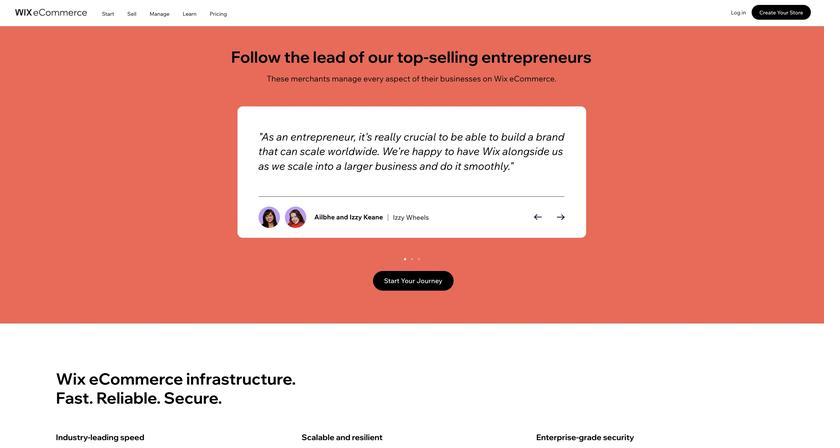 Task type: locate. For each thing, give the bounding box(es) containing it.
1 vertical spatial of
[[412, 74, 420, 83]]

1 vertical spatial a
[[336, 160, 342, 173]]

wheels
[[406, 213, 429, 222]]

1 horizontal spatial your
[[777, 9, 788, 16]]

an
[[276, 130, 288, 143]]

your left "store"
[[777, 9, 788, 16]]

enterprise-
[[536, 433, 579, 443]]

1 vertical spatial wix
[[482, 145, 500, 158]]

and right ailbhe
[[336, 213, 348, 221]]

of up manage
[[349, 47, 365, 67]]

izzy keane photograph image
[[258, 207, 280, 228]]

your
[[777, 9, 788, 16], [401, 277, 415, 285]]

scalable
[[302, 433, 334, 443]]

slideshow region
[[0, 106, 824, 261]]

start your journey
[[384, 277, 442, 285]]

log
[[731, 9, 740, 16]]

alongside
[[502, 145, 550, 158]]

1 horizontal spatial start
[[384, 277, 399, 285]]

scale down can
[[288, 160, 313, 173]]

your for start
[[401, 277, 415, 285]]

and
[[420, 160, 438, 173], [336, 213, 348, 221], [336, 433, 350, 443]]

"as an entrepreneur, it's really crucial to be able to build a brand that can scale worldwide. we're happy to have wix alongside us as we scale into a larger business and do it smoothly."
[[258, 130, 564, 173]]

to
[[438, 130, 448, 143], [489, 130, 499, 143], [444, 145, 454, 158]]

izzy
[[350, 213, 362, 221], [393, 213, 405, 222]]

to left be
[[438, 130, 448, 143]]

a up alongside
[[528, 130, 534, 143]]

into
[[315, 160, 334, 173]]

0 horizontal spatial your
[[401, 277, 415, 285]]

1 horizontal spatial of
[[412, 74, 420, 83]]

0 vertical spatial scale
[[300, 145, 325, 158]]

industry-leading speed
[[56, 433, 144, 443]]

can
[[280, 145, 298, 158]]

2 vertical spatial and
[[336, 433, 350, 443]]

1 vertical spatial and
[[336, 213, 348, 221]]

0 vertical spatial your
[[777, 9, 788, 16]]

and inside "as an entrepreneur, it's really crucial to be able to build a brand that can scale worldwide. we're happy to have wix alongside us as we scale into a larger business and do it smoothly."
[[420, 160, 438, 173]]

and left the resilient at the left of the page
[[336, 433, 350, 443]]

of left their
[[412, 74, 420, 83]]

your left the journey at the bottom right
[[401, 277, 415, 285]]

0 vertical spatial of
[[349, 47, 365, 67]]

0 vertical spatial start
[[102, 10, 114, 17]]

businesses
[[440, 74, 481, 83]]

that
[[258, 145, 278, 158]]

on
[[483, 74, 492, 83]]

reliable.
[[96, 388, 161, 408]]

1 vertical spatial start
[[384, 277, 399, 285]]

0 horizontal spatial a
[[336, 160, 342, 173]]

izzy left keane
[[350, 213, 362, 221]]

fast.
[[56, 388, 93, 408]]

brand
[[536, 130, 564, 143]]

pricing link
[[203, 1, 234, 26]]

and down happy at top right
[[420, 160, 438, 173]]

scale
[[300, 145, 325, 158], [288, 160, 313, 173]]

2 vertical spatial wix
[[56, 369, 86, 389]]

a
[[528, 130, 534, 143], [336, 160, 342, 173]]

1 vertical spatial your
[[401, 277, 415, 285]]

the
[[284, 47, 310, 67]]

grade
[[579, 433, 602, 443]]

a right the into at the left top of page
[[336, 160, 342, 173]]

0 vertical spatial a
[[528, 130, 534, 143]]

scale down the entrepreneur,
[[300, 145, 325, 158]]

1 horizontal spatial izzy
[[393, 213, 405, 222]]

start
[[102, 10, 114, 17], [384, 277, 399, 285]]

do
[[440, 160, 453, 173]]

wix inside "as an entrepreneur, it's really crucial to be able to build a brand that can scale worldwide. we're happy to have wix alongside us as we scale into a larger business and do it smoothly."
[[482, 145, 500, 158]]

crucial
[[404, 130, 436, 143]]

be
[[451, 130, 463, 143]]

manage
[[332, 74, 362, 83]]

sell
[[127, 10, 136, 17]]

top-
[[397, 47, 429, 67]]

log in
[[731, 9, 746, 16]]

0 horizontal spatial start
[[102, 10, 114, 17]]

merchants
[[291, 74, 330, 83]]

wix
[[494, 74, 508, 83], [482, 145, 500, 158], [56, 369, 86, 389]]

0 vertical spatial and
[[420, 160, 438, 173]]

izzy left wheels
[[393, 213, 405, 222]]

of
[[349, 47, 365, 67], [412, 74, 420, 83]]

create your store
[[759, 9, 803, 16]]

0 horizontal spatial of
[[349, 47, 365, 67]]

it
[[455, 160, 461, 173]]

enterprise-grade security
[[536, 433, 634, 443]]



Task type: vqa. For each thing, say whether or not it's contained in the screenshot.
know
no



Task type: describe. For each thing, give the bounding box(es) containing it.
it's
[[359, 130, 372, 143]]

business
[[375, 160, 417, 173]]

build
[[501, 130, 525, 143]]

wix inside wix ecommerce infrastructure. fast. reliable. secure.
[[56, 369, 86, 389]]

lead
[[313, 47, 346, 67]]

we
[[271, 160, 285, 173]]

as
[[258, 160, 269, 173]]

"as
[[258, 130, 274, 143]]

have
[[457, 145, 480, 158]]

log in link
[[725, 5, 752, 20]]

speed
[[120, 433, 144, 443]]

ecommerce.
[[509, 74, 556, 83]]

0 horizontal spatial izzy
[[350, 213, 362, 221]]

start for start
[[102, 10, 114, 17]]

we're
[[382, 145, 410, 158]]

scalable and resilient
[[302, 433, 383, 443]]

secure.
[[164, 388, 222, 408]]

keane
[[363, 213, 383, 221]]

follow the lead of our top-selling entrepreneurs
[[231, 47, 592, 67]]

and for ailbhe and izzy keane
[[336, 213, 348, 221]]

happy
[[412, 145, 442, 158]]

industry-
[[56, 433, 90, 443]]

really
[[374, 130, 401, 143]]

smoothly."
[[464, 160, 514, 173]]

leading
[[90, 433, 119, 443]]

these merchants manage every aspect of their businesses on wix ecommerce.
[[267, 74, 556, 83]]

izzy wheels
[[393, 213, 429, 222]]

infrastructure.
[[186, 369, 296, 389]]

ecommerce
[[89, 369, 183, 389]]

start your journey link
[[373, 271, 453, 291]]

follow
[[231, 47, 281, 67]]

create your store link
[[752, 5, 811, 20]]

journey
[[417, 277, 442, 285]]

1 horizontal spatial a
[[528, 130, 534, 143]]

selling
[[429, 47, 478, 67]]

to right the able
[[489, 130, 499, 143]]

worldwide.
[[328, 145, 380, 158]]

and for scalable and resilient
[[336, 433, 350, 443]]

manage
[[150, 10, 170, 17]]

aspect
[[385, 74, 410, 83]]

in
[[742, 9, 746, 16]]

alihbe keane photograph image
[[285, 207, 306, 228]]

your for create
[[777, 9, 788, 16]]

wix ecommerce infrastructure. fast. reliable. secure.
[[56, 369, 296, 408]]

able
[[465, 130, 486, 143]]

create
[[759, 9, 776, 16]]

us
[[552, 145, 563, 158]]

ailbhe and izzy keane
[[314, 213, 383, 221]]

1 vertical spatial scale
[[288, 160, 313, 173]]

entrepreneurs
[[481, 47, 592, 67]]

larger
[[344, 160, 373, 173]]

to up do
[[444, 145, 454, 158]]

these
[[267, 74, 289, 83]]

ailbhe
[[314, 213, 335, 221]]

resilient
[[352, 433, 383, 443]]

security
[[603, 433, 634, 443]]

every
[[363, 74, 384, 83]]

pricing
[[210, 10, 227, 17]]

their
[[421, 74, 438, 83]]

store
[[790, 9, 803, 16]]

start for start your journey
[[384, 277, 399, 285]]

0 vertical spatial wix
[[494, 74, 508, 83]]

learn
[[183, 10, 197, 17]]

entrepreneur,
[[290, 130, 356, 143]]

our
[[368, 47, 394, 67]]



